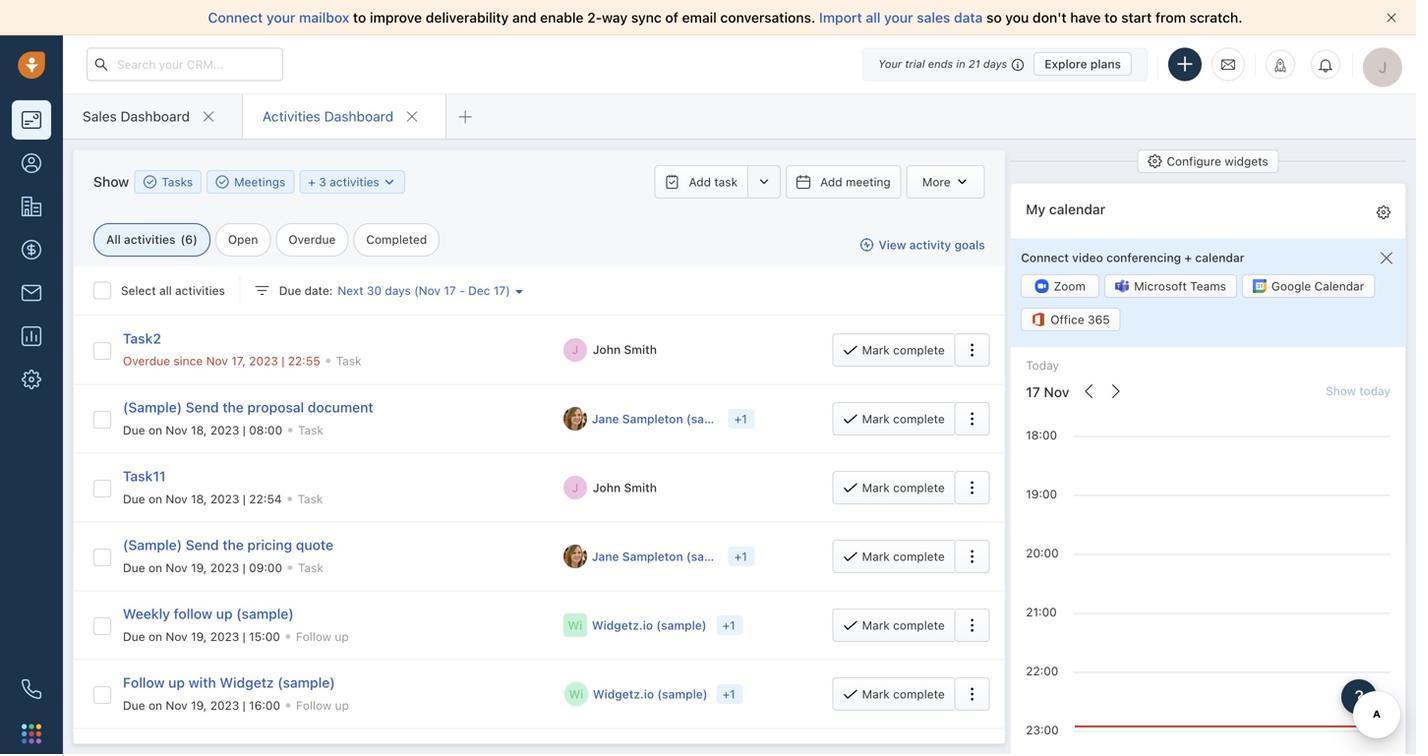 Task type: vqa. For each thing, say whether or not it's contained in the screenshot.
select all activities
yes



Task type: locate. For each thing, give the bounding box(es) containing it.
0 vertical spatial calendar
[[1049, 201, 1106, 217]]

( up select all activities at top left
[[181, 233, 185, 246]]

on for task11
[[148, 492, 162, 506]]

0 vertical spatial 19,
[[191, 561, 207, 575]]

1 vertical spatial john
[[593, 481, 621, 495]]

sampleton for (sample) send the proposal document
[[622, 412, 683, 426]]

john for task11
[[593, 481, 621, 495]]

1 vertical spatial follow up
[[296, 699, 349, 712]]

1 horizontal spatial all
[[866, 9, 881, 26]]

on down the weekly
[[148, 630, 162, 644]]

0 horizontal spatial connect
[[208, 9, 263, 26]]

1 vertical spatial overdue
[[123, 354, 170, 368]]

1 vertical spatial (
[[414, 284, 419, 298]]

j
[[572, 343, 579, 357], [572, 481, 579, 495]]

sampleton
[[622, 412, 683, 426], [622, 550, 683, 564]]

3 on from the top
[[148, 561, 162, 575]]

follow up
[[296, 630, 349, 644], [296, 699, 349, 712]]

17 down today in the right top of the page
[[1026, 384, 1041, 401]]

follow up for weekly follow up (sample)
[[296, 630, 349, 644]]

0 vertical spatial wi widgetz.io (sample)
[[568, 619, 707, 632]]

5 complete from the top
[[893, 619, 945, 633]]

0 horizontal spatial +
[[308, 175, 316, 189]]

0 horizontal spatial calendar
[[1049, 201, 1106, 217]]

2 john from the top
[[593, 481, 621, 495]]

5 mark complete button from the top
[[833, 609, 955, 642]]

2 vertical spatial follow
[[296, 699, 332, 712]]

2 on from the top
[[148, 492, 162, 506]]

activities
[[263, 108, 321, 124]]

2 19, from the top
[[191, 630, 207, 644]]

1 add from the left
[[689, 175, 711, 189]]

2 smith from the top
[[624, 481, 657, 495]]

2 mark from the top
[[862, 412, 890, 426]]

3 mark complete button from the top
[[833, 471, 955, 505]]

wi
[[568, 619, 583, 632], [569, 688, 584, 701]]

calendar
[[1049, 201, 1106, 217], [1196, 251, 1245, 264]]

3 19, from the top
[[191, 699, 207, 712]]

the up due on nov 18, 2023 | 08:00
[[223, 400, 244, 416]]

2023 down (sample) send the proposal document
[[210, 423, 239, 437]]

sampleton for (sample) send the pricing quote
[[622, 550, 683, 564]]

0 vertical spatial jane
[[592, 412, 619, 426]]

19, down follow
[[191, 630, 207, 644]]

connect video conferencing + calendar
[[1021, 251, 1245, 264]]

more button
[[907, 165, 985, 199], [907, 165, 985, 199]]

nov for overdue since nov 17, 2023 | 22:55
[[206, 354, 228, 368]]

2023 right 17,
[[249, 354, 278, 368]]

task down the document
[[298, 423, 324, 437]]

0 horizontal spatial days
[[385, 284, 411, 298]]

task for (sample) send the proposal document
[[298, 423, 324, 437]]

2 the from the top
[[223, 537, 244, 553]]

on up task11
[[148, 423, 162, 437]]

activity
[[910, 238, 952, 252]]

nov up task11
[[166, 423, 188, 437]]

1 jane sampleton (sample) from the top
[[592, 412, 737, 426]]

0 vertical spatial john smith
[[593, 343, 657, 357]]

nov left 17,
[[206, 354, 228, 368]]

0 vertical spatial widgetz.io (sample) link
[[592, 617, 708, 634]]

wi button
[[564, 682, 589, 707]]

due for task11
[[123, 492, 145, 506]]

smith for task11
[[624, 481, 657, 495]]

0 vertical spatial john
[[593, 343, 621, 357]]

microsoft
[[1134, 279, 1187, 293]]

1 vertical spatial all
[[159, 284, 172, 298]]

all right select
[[159, 284, 172, 298]]

21
[[969, 58, 981, 70]]

send up due on nov 18, 2023 | 08:00
[[186, 400, 219, 416]]

1 complete from the top
[[893, 343, 945, 357]]

17 left -
[[444, 284, 456, 298]]

2 sampleton from the top
[[622, 550, 683, 564]]

on for (sample) send the pricing quote
[[148, 561, 162, 575]]

1 horizontal spatial dashboard
[[324, 108, 394, 124]]

nov down task11
[[166, 492, 188, 506]]

0 vertical spatial j
[[572, 343, 579, 357]]

calendar right my
[[1049, 201, 1106, 217]]

connect up zoom button
[[1021, 251, 1069, 264]]

have
[[1071, 9, 1101, 26]]

0 vertical spatial the
[[223, 400, 244, 416]]

mark complete for proposal
[[862, 412, 945, 426]]

way
[[602, 9, 628, 26]]

2023 down (sample) send the pricing quote
[[210, 561, 239, 575]]

0 vertical spatial jane sampleton (sample)
[[592, 412, 737, 426]]

j for task11
[[572, 481, 579, 495]]

up
[[216, 606, 233, 622], [335, 630, 349, 644], [168, 675, 185, 691], [335, 699, 349, 712]]

5 mark from the top
[[862, 619, 890, 633]]

up right follow
[[216, 606, 233, 622]]

0 vertical spatial )
[[193, 233, 198, 246]]

task right 22:54
[[298, 492, 323, 506]]

1 the from the top
[[223, 400, 244, 416]]

john smith
[[593, 343, 657, 357], [593, 481, 657, 495]]

follow up right 15:00
[[296, 630, 349, 644]]

4 mark complete from the top
[[862, 550, 945, 564]]

import
[[819, 9, 863, 26]]

your left sales at top right
[[884, 9, 913, 26]]

activities
[[330, 175, 380, 189], [124, 233, 176, 246], [175, 284, 225, 298]]

send for pricing
[[186, 537, 219, 553]]

0 vertical spatial all
[[866, 9, 881, 26]]

1 vertical spatial widgetz.io
[[593, 688, 654, 701]]

1 john smith from the top
[[593, 343, 657, 357]]

follow for weekly follow up (sample)
[[296, 630, 332, 644]]

1 vertical spatial wi widgetz.io (sample)
[[569, 688, 708, 701]]

add task button
[[655, 165, 748, 199]]

0 horizontal spatial your
[[267, 9, 296, 26]]

1 vertical spatial sampleton
[[622, 550, 683, 564]]

nov up follow
[[166, 561, 188, 575]]

(sample) up "due on nov 19, 2023 | 09:00"
[[123, 537, 182, 553]]

configure
[[1167, 154, 1222, 168]]

task for task2
[[336, 354, 362, 368]]

1 horizontal spatial connect
[[1021, 251, 1069, 264]]

dashboard right sales
[[121, 108, 190, 124]]

365
[[1088, 313, 1110, 327]]

your left mailbox
[[267, 9, 296, 26]]

on for (sample) send the proposal document
[[148, 423, 162, 437]]

due on nov 18, 2023 | 08:00
[[123, 423, 282, 437]]

19, down with
[[191, 699, 207, 712]]

nov for due on nov 19, 2023 | 16:00
[[166, 699, 188, 712]]

| left 16:00
[[243, 699, 246, 712]]

1 vertical spatial smith
[[624, 481, 657, 495]]

the left pricing in the left of the page
[[223, 537, 244, 553]]

mark complete
[[862, 343, 945, 357], [862, 412, 945, 426], [862, 481, 945, 495], [862, 550, 945, 564], [862, 619, 945, 633], [862, 688, 945, 701]]

(
[[181, 233, 185, 246], [414, 284, 419, 298]]

| left the 09:00
[[243, 561, 246, 575]]

08:00
[[249, 423, 282, 437]]

1 j from the top
[[572, 343, 579, 357]]

1 (sample) from the top
[[123, 400, 182, 416]]

2 vertical spatial 19,
[[191, 699, 207, 712]]

mark for pricing
[[862, 550, 890, 564]]

task right the '22:55'
[[336, 354, 362, 368]]

1 horizontal spatial add
[[821, 175, 843, 189]]

18, for (sample) send the proposal document
[[191, 423, 207, 437]]

(sample) for (sample) send the pricing quote
[[123, 537, 182, 553]]

up right 16:00
[[335, 699, 349, 712]]

send up "due on nov 19, 2023 | 09:00"
[[186, 537, 219, 553]]

mark complete button for (sample)
[[833, 609, 955, 642]]

plans
[[1091, 57, 1121, 71]]

0 vertical spatial send
[[186, 400, 219, 416]]

you
[[1006, 9, 1029, 26]]

6 mark from the top
[[862, 688, 890, 701]]

2 send from the top
[[186, 537, 219, 553]]

2 mark complete button from the top
[[833, 402, 955, 436]]

add inside 'button'
[[689, 175, 711, 189]]

1 vertical spatial j
[[572, 481, 579, 495]]

+
[[308, 175, 316, 189], [1185, 251, 1192, 264]]

connect up search your crm... text field on the top
[[208, 9, 263, 26]]

add meeting button
[[786, 165, 902, 199]]

+ left 3
[[308, 175, 316, 189]]

(sample) up due on nov 18, 2023 | 08:00
[[123, 400, 182, 416]]

add left task
[[689, 175, 711, 189]]

1 horizontal spatial +
[[1185, 251, 1192, 264]]

1 18, from the top
[[191, 423, 207, 437]]

0 vertical spatial widgetz.io
[[592, 619, 653, 632]]

+1 for quote
[[735, 550, 748, 564]]

follow up right 16:00
[[296, 699, 349, 712]]

2023 down follow up with widgetz (sample)
[[210, 699, 239, 712]]

17 right dec
[[494, 284, 506, 298]]

( right 30
[[414, 284, 419, 298]]

0 vertical spatial overdue
[[289, 233, 336, 246]]

0 vertical spatial sampleton
[[622, 412, 683, 426]]

1 horizontal spatial (
[[414, 284, 419, 298]]

trial
[[905, 58, 925, 70]]

task11 link
[[123, 468, 166, 485]]

0 vertical spatial follow up
[[296, 630, 349, 644]]

due on nov 19, 2023 | 16:00
[[123, 699, 280, 712]]

(sample)
[[687, 412, 737, 426], [687, 550, 737, 564], [236, 606, 294, 622], [656, 619, 707, 632], [278, 675, 335, 691], [657, 688, 708, 701]]

0 horizontal spatial to
[[353, 9, 366, 26]]

0 vertical spatial 18,
[[191, 423, 207, 437]]

dashboard for sales dashboard
[[121, 108, 190, 124]]

0 vertical spatial wi
[[568, 619, 583, 632]]

days
[[984, 58, 1008, 70], [385, 284, 411, 298]]

6 complete from the top
[[893, 688, 945, 701]]

2 (sample) from the top
[[123, 537, 182, 553]]

conferencing
[[1107, 251, 1182, 264]]

1 jane sampleton (sample) link from the top
[[592, 411, 737, 427]]

+ up microsoft teams
[[1185, 251, 1192, 264]]

6 mark complete button from the top
[[833, 678, 955, 711]]

2023 left 22:54
[[210, 492, 239, 506]]

1 horizontal spatial your
[[884, 9, 913, 26]]

| left 15:00
[[243, 630, 246, 644]]

1 to from the left
[[353, 9, 366, 26]]

1 mark complete from the top
[[862, 343, 945, 357]]

4 complete from the top
[[893, 550, 945, 564]]

jane sampleton (sample)
[[592, 412, 737, 426], [592, 550, 737, 564]]

4 on from the top
[[148, 630, 162, 644]]

today
[[1026, 359, 1059, 372]]

widgetz.io (sample) link for follow up with widgetz (sample)
[[593, 686, 708, 703]]

2023 for widgetz
[[210, 699, 239, 712]]

2 dashboard from the left
[[324, 108, 394, 124]]

add inside button
[[821, 175, 843, 189]]

2 18, from the top
[[191, 492, 207, 506]]

) left open
[[193, 233, 198, 246]]

1 horizontal spatial overdue
[[289, 233, 336, 246]]

1 19, from the top
[[191, 561, 207, 575]]

office 365 button
[[1021, 308, 1121, 331]]

jane for (sample) send the pricing quote
[[592, 550, 619, 564]]

0 vertical spatial (sample)
[[123, 400, 182, 416]]

dashboard up "+ 3 activities" button
[[324, 108, 394, 124]]

calendar up the 'teams'
[[1196, 251, 1245, 264]]

0 horizontal spatial (
[[181, 233, 185, 246]]

wi widgetz.io (sample) for weekly follow up (sample)
[[568, 619, 707, 632]]

1 on from the top
[[148, 423, 162, 437]]

jane for (sample) send the proposal document
[[592, 412, 619, 426]]

16:00
[[249, 699, 280, 712]]

activities down 6
[[175, 284, 225, 298]]

task for task11
[[298, 492, 323, 506]]

days right the 21
[[984, 58, 1008, 70]]

wi widgetz.io (sample)
[[568, 619, 707, 632], [569, 688, 708, 701]]

to right mailbox
[[353, 9, 366, 26]]

5 mark complete from the top
[[862, 619, 945, 633]]

2 add from the left
[[821, 175, 843, 189]]

add for add meeting
[[821, 175, 843, 189]]

| for (sample)
[[243, 630, 246, 644]]

1 vertical spatial jane sampleton (sample)
[[592, 550, 737, 564]]

complete for widgetz
[[893, 688, 945, 701]]

17
[[444, 284, 456, 298], [494, 284, 506, 298], [1026, 384, 1041, 401]]

follow
[[296, 630, 332, 644], [123, 675, 165, 691], [296, 699, 332, 712]]

to left start
[[1105, 9, 1118, 26]]

1 dashboard from the left
[[121, 108, 190, 124]]

proposal
[[247, 400, 304, 416]]

0 horizontal spatial add
[[689, 175, 711, 189]]

1 horizontal spatial )
[[506, 284, 510, 298]]

jane sampleton (sample) link for (sample) send the proposal document
[[592, 411, 737, 427]]

2 complete from the top
[[893, 412, 945, 426]]

date:
[[305, 284, 333, 298]]

15:00
[[249, 630, 280, 644]]

| for proposal
[[243, 423, 246, 437]]

jane sampleton (sample) for (sample) send the proposal document
[[592, 412, 737, 426]]

) right dec
[[506, 284, 510, 298]]

6 mark complete from the top
[[862, 688, 945, 701]]

your trial ends in 21 days
[[879, 58, 1008, 70]]

jane sampleton (sample) for (sample) send the pricing quote
[[592, 550, 737, 564]]

on down follow up with widgetz (sample) link
[[148, 699, 162, 712]]

john smith for task2
[[593, 343, 657, 357]]

all right import
[[866, 9, 881, 26]]

| left 08:00 at the left bottom
[[243, 423, 246, 437]]

0 vertical spatial days
[[984, 58, 1008, 70]]

complete for proposal
[[893, 412, 945, 426]]

microsoft teams
[[1134, 279, 1227, 293]]

wi for follow up with widgetz (sample)
[[569, 688, 584, 701]]

2 john smith from the top
[[593, 481, 657, 495]]

1 vertical spatial activities
[[124, 233, 176, 246]]

1 vertical spatial 18,
[[191, 492, 207, 506]]

follow right 16:00
[[296, 699, 332, 712]]

22:00
[[1026, 665, 1059, 678]]

on for follow up with widgetz (sample)
[[148, 699, 162, 712]]

1 vertical spatial (sample)
[[123, 537, 182, 553]]

mark complete button for widgetz
[[833, 678, 955, 711]]

2 vertical spatial activities
[[175, 284, 225, 298]]

activities inside button
[[330, 175, 380, 189]]

1 jane from the top
[[592, 412, 619, 426]]

0 vertical spatial smith
[[624, 343, 657, 357]]

nov down follow up with widgetz (sample) link
[[166, 699, 188, 712]]

2 jane sampleton (sample) link from the top
[[592, 548, 737, 565]]

1 sampleton from the top
[[622, 412, 683, 426]]

email
[[682, 9, 717, 26]]

1 vertical spatial connect
[[1021, 251, 1069, 264]]

widgetz.io (sample) link for weekly follow up (sample)
[[592, 617, 708, 634]]

0 vertical spatial +
[[308, 175, 316, 189]]

+1 for document
[[735, 412, 748, 426]]

0 horizontal spatial )
[[193, 233, 198, 246]]

j for task2
[[572, 343, 579, 357]]

2 mark complete from the top
[[862, 412, 945, 426]]

activities right the all
[[124, 233, 176, 246]]

show
[[93, 174, 129, 190]]

4 mark from the top
[[862, 550, 890, 564]]

0 vertical spatial follow
[[296, 630, 332, 644]]

1 vertical spatial 19,
[[191, 630, 207, 644]]

18, up (sample) send the pricing quote "link"
[[191, 492, 207, 506]]

and
[[512, 9, 537, 26]]

0 vertical spatial jane sampleton (sample) link
[[592, 411, 737, 427]]

2 jane from the top
[[592, 550, 619, 564]]

3 mark from the top
[[862, 481, 890, 495]]

complete for pricing
[[893, 550, 945, 564]]

connect for connect video conferencing + calendar
[[1021, 251, 1069, 264]]

1 vertical spatial john smith
[[593, 481, 657, 495]]

mark complete button for proposal
[[833, 402, 955, 436]]

0 horizontal spatial dashboard
[[121, 108, 190, 124]]

19, for send
[[191, 561, 207, 575]]

mark complete button for pricing
[[833, 540, 955, 574]]

widgetz.io
[[592, 619, 653, 632], [593, 688, 654, 701]]

1 vertical spatial send
[[186, 537, 219, 553]]

task down quote
[[298, 561, 323, 575]]

days right 30
[[385, 284, 411, 298]]

1 john from the top
[[593, 343, 621, 357]]

2023 down weekly follow up (sample) link
[[210, 630, 239, 644]]

due on nov 18, 2023 | 22:54
[[123, 492, 282, 506]]

| left the '22:55'
[[282, 354, 285, 368]]

start
[[1122, 9, 1152, 26]]

from
[[1156, 9, 1186, 26]]

0 horizontal spatial 17
[[444, 284, 456, 298]]

due for (sample) send the pricing quote
[[123, 561, 145, 575]]

4 mark complete button from the top
[[833, 540, 955, 574]]

freshworks switcher image
[[22, 724, 41, 744]]

down image
[[383, 176, 397, 189]]

to
[[353, 9, 366, 26], [1105, 9, 1118, 26]]

18, down (sample) send the proposal document
[[191, 423, 207, 437]]

overdue down the task2
[[123, 354, 170, 368]]

0 vertical spatial connect
[[208, 9, 263, 26]]

0 horizontal spatial overdue
[[123, 354, 170, 368]]

jane
[[592, 412, 619, 426], [592, 550, 619, 564]]

1 vertical spatial days
[[385, 284, 411, 298]]

follow up for follow up with widgetz (sample)
[[296, 699, 349, 712]]

follow up with widgetz (sample) link
[[123, 675, 335, 691]]

ends
[[928, 58, 953, 70]]

1 smith from the top
[[624, 343, 657, 357]]

add left meeting at the right top of page
[[821, 175, 843, 189]]

1 vertical spatial jane sampleton (sample) link
[[592, 548, 737, 565]]

2 j from the top
[[572, 481, 579, 495]]

22:54
[[249, 492, 282, 506]]

follow right 15:00
[[296, 630, 332, 644]]

1 vertical spatial widgetz.io (sample) link
[[593, 686, 708, 703]]

+1
[[735, 412, 748, 426], [735, 550, 748, 564], [723, 619, 736, 633], [723, 688, 736, 701]]

1 horizontal spatial to
[[1105, 9, 1118, 26]]

all
[[866, 9, 881, 26], [159, 284, 172, 298]]

0 vertical spatial activities
[[330, 175, 380, 189]]

3 complete from the top
[[893, 481, 945, 495]]

activities right 3
[[330, 175, 380, 189]]

on down the "task11" link
[[148, 492, 162, 506]]

widgetz.io (sample) link
[[592, 617, 708, 634], [593, 686, 708, 703]]

1 send from the top
[[186, 400, 219, 416]]

nov for due on nov 19, 2023 | 09:00
[[166, 561, 188, 575]]

5 on from the top
[[148, 699, 162, 712]]

activities for 3
[[330, 175, 380, 189]]

add meeting
[[821, 175, 891, 189]]

19, for follow
[[191, 630, 207, 644]]

1 vertical spatial jane
[[592, 550, 619, 564]]

follow left with
[[123, 675, 165, 691]]

(sample) for (sample) send the proposal document
[[123, 400, 182, 416]]

on up the weekly
[[148, 561, 162, 575]]

follow up with widgetz (sample)
[[123, 675, 335, 691]]

18, for task11
[[191, 492, 207, 506]]

2 jane sampleton (sample) from the top
[[592, 550, 737, 564]]

1 vertical spatial wi
[[569, 688, 584, 701]]

dashboard for activities dashboard
[[324, 108, 394, 124]]

mailbox
[[299, 9, 350, 26]]

activities for all
[[175, 284, 225, 298]]

add for add task
[[689, 175, 711, 189]]

19, down (sample) send the pricing quote
[[191, 561, 207, 575]]

1 vertical spatial the
[[223, 537, 244, 553]]

overdue up due date:
[[289, 233, 336, 246]]

1 vertical spatial calendar
[[1196, 251, 1245, 264]]

nov down follow
[[166, 630, 188, 644]]

1 horizontal spatial calendar
[[1196, 251, 1245, 264]]



Task type: describe. For each thing, give the bounding box(es) containing it.
sync
[[631, 9, 662, 26]]

23:00
[[1026, 724, 1059, 738]]

mark for (sample)
[[862, 619, 890, 633]]

due for (sample) send the proposal document
[[123, 423, 145, 437]]

phone element
[[12, 670, 51, 709]]

1 vertical spatial )
[[506, 284, 510, 298]]

open
[[228, 233, 258, 246]]

google
[[1272, 279, 1312, 293]]

-
[[460, 284, 465, 298]]

1 horizontal spatial 17
[[494, 284, 506, 298]]

explore plans
[[1045, 57, 1121, 71]]

| for pricing
[[243, 561, 246, 575]]

import all your sales data link
[[819, 9, 987, 26]]

microsoft teams button
[[1105, 274, 1237, 298]]

meeting
[[846, 175, 891, 189]]

2023 for (sample)
[[210, 630, 239, 644]]

completed
[[366, 233, 427, 246]]

teams
[[1191, 279, 1227, 293]]

the for proposal
[[223, 400, 244, 416]]

Search your CRM... text field
[[87, 48, 283, 81]]

due on nov 19, 2023 | 15:00
[[123, 630, 280, 644]]

explore plans link
[[1034, 52, 1132, 76]]

09:00
[[249, 561, 282, 575]]

2-
[[587, 9, 602, 26]]

next
[[338, 284, 364, 298]]

30
[[367, 284, 382, 298]]

nov left -
[[419, 284, 441, 298]]

mark complete for pricing
[[862, 550, 945, 564]]

| left 22:54
[[243, 492, 246, 506]]

0 vertical spatial (
[[181, 233, 185, 246]]

overdue for overdue
[[289, 233, 336, 246]]

overdue for overdue since nov 17, 2023 | 22:55
[[123, 354, 170, 368]]

| for widgetz
[[243, 699, 246, 712]]

17,
[[231, 354, 246, 368]]

deliverability
[[426, 9, 509, 26]]

configure widgets
[[1167, 154, 1269, 168]]

smith for task2
[[624, 343, 657, 357]]

widgetz.io for follow up with widgetz (sample)
[[593, 688, 654, 701]]

sales
[[83, 108, 117, 124]]

1 vertical spatial follow
[[123, 675, 165, 691]]

google calendar button
[[1242, 274, 1376, 298]]

connect your mailbox link
[[208, 9, 353, 26]]

6
[[185, 233, 193, 246]]

improve
[[370, 9, 422, 26]]

complete for (sample)
[[893, 619, 945, 633]]

up right 15:00
[[335, 630, 349, 644]]

phone image
[[22, 680, 41, 699]]

meetings
[[234, 175, 286, 189]]

due for weekly follow up (sample)
[[123, 630, 145, 644]]

scratch.
[[1190, 9, 1243, 26]]

weekly follow up (sample) link
[[123, 606, 294, 622]]

nov for due on nov 19, 2023 | 15:00
[[166, 630, 188, 644]]

zoom
[[1054, 279, 1086, 293]]

with
[[189, 675, 216, 691]]

due for follow up with widgetz (sample)
[[123, 699, 145, 712]]

office 365
[[1051, 313, 1110, 327]]

what's new image
[[1274, 59, 1288, 72]]

enable
[[540, 9, 584, 26]]

task2 link
[[123, 330, 161, 347]]

17 nov
[[1026, 384, 1070, 401]]

my
[[1026, 201, 1046, 217]]

john for task2
[[593, 343, 621, 357]]

your
[[879, 58, 902, 70]]

up left with
[[168, 675, 185, 691]]

+ 3 activities link
[[308, 173, 397, 191]]

so
[[987, 9, 1002, 26]]

21:00
[[1026, 606, 1057, 619]]

connect for connect your mailbox to improve deliverability and enable 2-way sync of email conversations. import all your sales data so you don't have to start from scratch.
[[208, 9, 263, 26]]

3
[[319, 175, 326, 189]]

mark complete for widgetz
[[862, 688, 945, 701]]

2 to from the left
[[1105, 9, 1118, 26]]

data
[[954, 9, 983, 26]]

2023 for proposal
[[210, 423, 239, 437]]

conversations.
[[721, 9, 816, 26]]

widgetz.io for weekly follow up (sample)
[[592, 619, 653, 632]]

in
[[957, 58, 966, 70]]

19, for up
[[191, 699, 207, 712]]

select
[[121, 284, 156, 298]]

the for pricing
[[223, 537, 244, 553]]

close image
[[1387, 13, 1397, 23]]

quote
[[296, 537, 333, 553]]

add task
[[689, 175, 738, 189]]

overdue since nov 17, 2023 | 22:55
[[123, 354, 320, 368]]

pricing
[[247, 537, 292, 553]]

send for proposal
[[186, 400, 219, 416]]

document
[[308, 400, 373, 416]]

since
[[174, 354, 203, 368]]

+ 3 activities
[[308, 175, 380, 189]]

mark complete for (sample)
[[862, 619, 945, 633]]

1 mark from the top
[[862, 343, 890, 357]]

1 your from the left
[[267, 9, 296, 26]]

connect your mailbox to improve deliverability and enable 2-way sync of email conversations. import all your sales data so you don't have to start from scratch.
[[208, 9, 1243, 26]]

follow
[[174, 606, 213, 622]]

3 mark complete from the top
[[862, 481, 945, 495]]

more
[[923, 175, 951, 189]]

task for (sample) send the pricing quote
[[298, 561, 323, 575]]

follow for follow up with widgetz (sample)
[[296, 699, 332, 712]]

1 horizontal spatial days
[[984, 58, 1008, 70]]

+1 for (sample)
[[723, 688, 736, 701]]

john smith for task11
[[593, 481, 657, 495]]

2 your from the left
[[884, 9, 913, 26]]

tasks
[[162, 175, 193, 189]]

mark for widgetz
[[862, 688, 890, 701]]

weekly follow up (sample)
[[123, 606, 294, 622]]

sales
[[917, 9, 951, 26]]

+ inside '+ 3 activities' link
[[308, 175, 316, 189]]

don't
[[1033, 9, 1067, 26]]

weekly
[[123, 606, 170, 622]]

due date:
[[279, 284, 333, 298]]

goals
[[955, 238, 985, 252]]

all activities ( 6 )
[[106, 233, 198, 246]]

calendar
[[1315, 279, 1365, 293]]

22:55
[[288, 354, 320, 368]]

view activity goals link
[[860, 237, 985, 253]]

wi for weekly follow up (sample)
[[568, 619, 583, 632]]

wi widgetz.io (sample) for follow up with widgetz (sample)
[[569, 688, 708, 701]]

nov down today in the right top of the page
[[1044, 384, 1070, 401]]

18:00
[[1026, 429, 1058, 442]]

2 horizontal spatial 17
[[1026, 384, 1041, 401]]

view
[[879, 238, 906, 252]]

view activity goals
[[879, 238, 985, 252]]

send email image
[[1222, 56, 1236, 73]]

(sample) send the pricing quote
[[123, 537, 333, 553]]

google calendar
[[1272, 279, 1365, 293]]

task
[[714, 175, 738, 189]]

widgets
[[1225, 154, 1269, 168]]

nov for due on nov 18, 2023 | 08:00
[[166, 423, 188, 437]]

1 vertical spatial +
[[1185, 251, 1192, 264]]

mark for proposal
[[862, 412, 890, 426]]

jane sampleton (sample) link for (sample) send the pricing quote
[[592, 548, 737, 565]]

0 horizontal spatial all
[[159, 284, 172, 298]]

1 mark complete button from the top
[[833, 333, 955, 367]]

2023 for pricing
[[210, 561, 239, 575]]

on for weekly follow up (sample)
[[148, 630, 162, 644]]

nov for due on nov 18, 2023 | 22:54
[[166, 492, 188, 506]]

configure widgets button
[[1138, 150, 1280, 173]]

dec
[[468, 284, 490, 298]]

task2
[[123, 330, 161, 347]]



